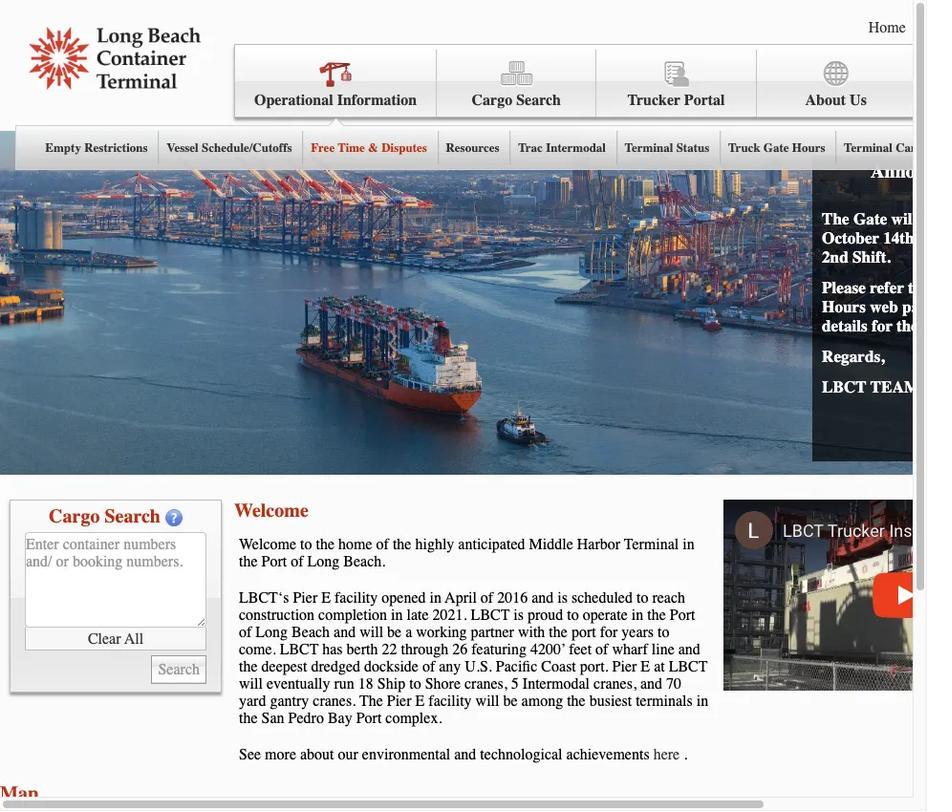 Task type: vqa. For each thing, say whether or not it's contained in the screenshot.
October to the left
no



Task type: locate. For each thing, give the bounding box(es) containing it.
long left the beach.
[[307, 553, 340, 571]]

the
[[822, 209, 850, 228], [359, 693, 383, 710]]

to right years
[[658, 624, 670, 641]]

cranes,
[[465, 676, 507, 693], [594, 676, 637, 693]]

lbct
[[822, 378, 867, 397], [471, 607, 510, 624], [280, 641, 319, 659], [669, 659, 708, 676]]

b
[[921, 209, 927, 228]]

bay
[[328, 710, 352, 727]]

search up trac
[[516, 92, 561, 109]]

0 horizontal spatial facility
[[335, 590, 378, 607]]

1 horizontal spatial the
[[822, 209, 850, 228]]

the inside lbct's pier e facility opened in april of 2016 and is scheduled to reach construction completion in late 2021.  lbct is proud to operate in the port of long beach and will be a working partner with the port for years to come.  lbct has berth 22 through 26 featuring 4200' feet of wharf line and the deepest dredged dockside of any u.s. pacific coast port. pier e at lbct will eventually run 18 ship to shore cranes, 5 intermodal cranes, and 70 yard gantry cranes. the pier e facility will be among the busiest terminals in the san pedro bay port complex.
[[359, 693, 383, 710]]

cargo search up enter container numbers and/ or booking numbers. 'text box'
[[49, 506, 161, 528]]

0 vertical spatial welcome
[[234, 500, 309, 522]]

1 horizontal spatial be
[[503, 693, 518, 710]]

0 horizontal spatial long
[[256, 624, 288, 641]]

terminal left status
[[625, 140, 673, 155]]

facility down any
[[429, 693, 472, 710]]

gate right truck
[[764, 140, 789, 155]]

0 vertical spatial search
[[516, 92, 561, 109]]

None submit
[[151, 656, 206, 684]]

and right line at the bottom of the page
[[678, 641, 701, 659]]

1 cranes, from the left
[[465, 676, 507, 693]]

e left at at the bottom of the page
[[641, 659, 650, 676]]

cargo search
[[472, 92, 561, 109], [49, 506, 161, 528]]

to left home
[[300, 536, 312, 553]]

schedule/cutoffs
[[202, 140, 292, 155]]

port right bay
[[356, 710, 382, 727]]

vessel
[[167, 140, 199, 155]]

will
[[892, 209, 917, 228], [360, 624, 383, 641], [239, 676, 263, 693], [476, 693, 499, 710]]

0 horizontal spatial search
[[105, 506, 161, 528]]

cargo search inside cargo search link
[[472, 92, 561, 109]]

pier
[[293, 590, 318, 607], [612, 659, 637, 676], [387, 693, 412, 710]]

long down the lbct's
[[256, 624, 288, 641]]

working
[[416, 624, 467, 641]]

menu bar containing operational information
[[15, 44, 927, 170]]

0 vertical spatial the
[[822, 209, 850, 228]]

here link
[[653, 747, 680, 764]]

truck gate hours
[[728, 140, 825, 155]]

the right run
[[359, 693, 383, 710]]

in
[[683, 536, 695, 553], [430, 590, 442, 607], [391, 607, 403, 624], [632, 607, 644, 624], [697, 693, 708, 710]]

long inside lbct's pier e facility opened in april of 2016 and is scheduled to reach construction completion in late 2021.  lbct is proud to operate in the port of long beach and will be a working partner with the port for years to come.  lbct has berth 22 through 26 featuring 4200' feet of wharf line and the deepest dredged dockside of any u.s. pacific coast port. pier e at lbct will eventually run 18 ship to shore cranes, 5 intermodal cranes, and 70 yard gantry cranes. the pier e facility will be among the busiest terminals in the san pedro bay port complex.
[[256, 624, 288, 641]]

0 horizontal spatial port
[[261, 553, 287, 571]]

welcome for welcome to the home of the highly anticipated middle harbor terminal in the port of long beach.
[[239, 536, 296, 553]]

trucker
[[628, 92, 681, 109]]

port
[[261, 553, 287, 571], [670, 607, 695, 624], [356, 710, 382, 727]]

of down the lbct's
[[239, 624, 252, 641]]

intermodal
[[546, 140, 606, 155], [523, 676, 590, 693]]

1 horizontal spatial long
[[307, 553, 340, 571]]

beach
[[292, 624, 330, 641]]

announ
[[871, 161, 927, 183]]

the left 'san'
[[239, 710, 258, 727]]

cargo up resources
[[472, 92, 513, 109]]

0 vertical spatial port
[[261, 553, 287, 571]]

see more about our environmental and technological achievements here .
[[239, 747, 687, 764]]

1 horizontal spatial cargo search
[[472, 92, 561, 109]]

the right among
[[567, 693, 586, 710]]

intermodal right trac
[[546, 140, 606, 155]]

be left among
[[503, 693, 518, 710]]

gantry
[[270, 693, 309, 710]]

0 vertical spatial gate
[[764, 140, 789, 155]]

0 horizontal spatial cargo search
[[49, 506, 161, 528]]

empty restrictions link
[[36, 126, 157, 170]]

berth
[[347, 641, 378, 659]]

the left 'port'
[[549, 624, 568, 641]]

will down come.
[[239, 676, 263, 693]]

about
[[300, 747, 334, 764]]

run
[[334, 676, 355, 693]]

1 vertical spatial welcome
[[239, 536, 296, 553]]

cargo up enter container numbers and/ or booking numbers. 'text box'
[[49, 506, 100, 528]]

line
[[652, 641, 675, 659]]

dockside
[[364, 659, 419, 676]]

lbct's
[[239, 590, 289, 607]]

to left t at the right top
[[908, 278, 922, 297]]

lbct up the featuring on the bottom
[[471, 607, 510, 624]]

of right feet
[[596, 641, 608, 659]]

1 horizontal spatial cargo
[[472, 92, 513, 109]]

pier up beach
[[293, 590, 318, 607]]

0 horizontal spatial the
[[359, 693, 383, 710]]

1 horizontal spatial gate
[[854, 209, 887, 228]]

among
[[522, 693, 563, 710]]

4200'
[[531, 641, 566, 659]]

gate left b
[[854, 209, 887, 228]]

terminal inside terminal status link
[[625, 140, 673, 155]]

0 vertical spatial long
[[307, 553, 340, 571]]

partner
[[471, 624, 514, 641]]

Enter container numbers and/ or booking numbers. text field
[[25, 532, 206, 628]]

1 vertical spatial the
[[359, 693, 383, 710]]

1 vertical spatial port
[[670, 607, 695, 624]]

the left home
[[316, 536, 335, 553]]

be left a
[[387, 624, 402, 641]]

26
[[452, 641, 468, 659]]

all
[[124, 630, 143, 648]]

1 vertical spatial intermodal
[[523, 676, 590, 693]]

is left scheduled
[[558, 590, 568, 607]]

search up enter container numbers and/ or booking numbers. 'text box'
[[105, 506, 161, 528]]

2016
[[497, 590, 528, 607]]

0 vertical spatial intermodal
[[546, 140, 606, 155]]

gate inside the gate will b
[[854, 209, 887, 228]]

e up beach
[[321, 590, 331, 607]]

2 horizontal spatial e
[[641, 659, 650, 676]]

&
[[368, 140, 378, 155]]

menu item inside menu bar
[[916, 50, 927, 117]]

in right 70
[[697, 693, 708, 710]]

of
[[376, 536, 389, 553], [291, 553, 304, 571], [481, 590, 493, 607], [239, 624, 252, 641], [596, 641, 608, 659], [422, 659, 435, 676]]

e
[[321, 590, 331, 607], [641, 659, 650, 676], [415, 693, 425, 710]]

deepest
[[261, 659, 307, 676]]

see
[[239, 747, 261, 764]]

1 vertical spatial cargo search
[[49, 506, 161, 528]]

1 horizontal spatial cranes,
[[594, 676, 637, 693]]

and
[[532, 590, 554, 607], [334, 624, 356, 641], [678, 641, 701, 659], [640, 676, 662, 693], [454, 747, 476, 764]]

regards,​
[[822, 347, 885, 366]]

status
[[676, 140, 710, 155]]

terminal right harbor
[[624, 536, 679, 553]]

port
[[572, 624, 596, 641]]

lbct team
[[822, 378, 920, 397]]

.
[[684, 747, 687, 764]]

please
[[822, 278, 866, 297]]

0 horizontal spatial gate
[[764, 140, 789, 155]]

will left b
[[892, 209, 917, 228]]

of up construction at the left bottom of page
[[291, 553, 304, 571]]

gate inside operational information menu item
[[764, 140, 789, 155]]

1 horizontal spatial facility
[[429, 693, 472, 710]]

camer
[[896, 140, 927, 155]]

in up reach
[[683, 536, 695, 553]]

0 horizontal spatial cargo
[[49, 506, 100, 528]]

1 vertical spatial facility
[[429, 693, 472, 710]]

to right ship
[[409, 676, 421, 693]]

0 vertical spatial cargo search
[[472, 92, 561, 109]]

facility down the beach.
[[335, 590, 378, 607]]

to left reach
[[637, 590, 648, 607]]

pier right the port.
[[612, 659, 637, 676]]

1 vertical spatial gate
[[854, 209, 887, 228]]

the left highly
[[393, 536, 411, 553]]

welcome inside welcome to the home of the highly anticipated middle harbor terminal in the port of long beach.
[[239, 536, 296, 553]]

intermodal down 4200'
[[523, 676, 590, 693]]

operational information
[[254, 92, 417, 109]]

1 horizontal spatial port
[[356, 710, 382, 727]]

wharf
[[612, 641, 648, 659]]

the up yard
[[239, 659, 258, 676]]

e left shore
[[415, 693, 425, 710]]

0 horizontal spatial be
[[387, 624, 402, 641]]

port up the lbct's
[[261, 553, 287, 571]]

at
[[654, 659, 665, 676]]

1 vertical spatial long
[[256, 624, 288, 641]]

menu bar
[[15, 44, 927, 170]]

port up line at the bottom of the page
[[670, 607, 695, 624]]

about
[[805, 92, 846, 109]]

0 vertical spatial facility
[[335, 590, 378, 607]]

to
[[908, 278, 922, 297], [300, 536, 312, 553], [637, 590, 648, 607], [567, 607, 579, 624], [658, 624, 670, 641], [409, 676, 421, 693]]

0 horizontal spatial is
[[514, 607, 524, 624]]

is left 'proud'
[[514, 607, 524, 624]]

completion
[[318, 607, 387, 624]]

1 horizontal spatial pier
[[387, 693, 412, 710]]

in right operate
[[632, 607, 644, 624]]

0 vertical spatial be
[[387, 624, 402, 641]]

1 horizontal spatial search
[[516, 92, 561, 109]]

cargo search up trac
[[472, 92, 561, 109]]

1 horizontal spatial e
[[415, 693, 425, 710]]

0 horizontal spatial e
[[321, 590, 331, 607]]

port.
[[580, 659, 609, 676]]

cranes, left "5"
[[465, 676, 507, 693]]

the up please
[[822, 209, 850, 228]]

operational information link
[[235, 50, 437, 117]]

terminal inside terminal camer link
[[844, 140, 893, 155]]

1 vertical spatial cargo
[[49, 506, 100, 528]]

yard
[[239, 693, 266, 710]]

please refer to t
[[822, 278, 927, 336]]

menu item
[[916, 50, 927, 117]]

1 vertical spatial pier
[[612, 659, 637, 676]]

0 vertical spatial cargo
[[472, 92, 513, 109]]

0 vertical spatial pier
[[293, 590, 318, 607]]

welcome to the home of the highly anticipated middle harbor terminal in the port of long beach.
[[239, 536, 695, 571]]

long
[[307, 553, 340, 571], [256, 624, 288, 641]]

cranes, down wharf
[[594, 676, 637, 693]]

0 horizontal spatial cranes,
[[465, 676, 507, 693]]

2 vertical spatial e
[[415, 693, 425, 710]]

pier down dockside
[[387, 693, 412, 710]]

and right 2016
[[532, 590, 554, 607]]

search
[[516, 92, 561, 109], [105, 506, 161, 528]]

has
[[322, 641, 343, 659]]

the up the lbct's
[[239, 553, 258, 571]]

with
[[518, 624, 545, 641]]

restrictions
[[84, 140, 148, 155]]

will left a
[[360, 624, 383, 641]]

facility
[[335, 590, 378, 607], [429, 693, 472, 710]]

harbor
[[577, 536, 620, 553]]

terminal up announ
[[844, 140, 893, 155]]

of left 2016
[[481, 590, 493, 607]]

empty restrictions
[[45, 140, 148, 155]]

2 horizontal spatial pier
[[612, 659, 637, 676]]



Task type: describe. For each thing, give the bounding box(es) containing it.
time
[[338, 140, 365, 155]]

t
[[926, 278, 927, 297]]

will left "5"
[[476, 693, 499, 710]]

trac
[[518, 140, 543, 155]]

welcome for welcome
[[234, 500, 309, 522]]

shore
[[425, 676, 461, 693]]

operational
[[254, 92, 333, 109]]

construction
[[239, 607, 315, 624]]

lbct's pier e facility opened in april of 2016 and is scheduled to reach construction completion in late 2021.  lbct is proud to operate in the port of long beach and will be a working partner with the port for years to come.  lbct has berth 22 through 26 featuring 4200' feet of wharf line and the deepest dredged dockside of any u.s. pacific coast port. pier e at lbct will eventually run 18 ship to shore cranes, 5 intermodal cranes, and 70 yard gantry cranes. the pier e facility will be among the busiest terminals in the san pedro bay port complex.
[[239, 590, 708, 727]]

terminal status link
[[615, 126, 719, 170]]

2 cranes, from the left
[[594, 676, 637, 693]]

for
[[600, 624, 618, 641]]

to inside please refer to t
[[908, 278, 922, 297]]

free time & disputes
[[311, 140, 427, 155]]

cargo search link
[[437, 50, 597, 117]]

our
[[338, 747, 358, 764]]

long inside welcome to the home of the highly anticipated middle harbor terminal in the port of long beach.
[[307, 553, 340, 571]]

vessel schedule/cutoffs
[[167, 140, 292, 155]]

terminal inside welcome to the home of the highly anticipated middle harbor terminal in the port of long beach.
[[624, 536, 679, 553]]

scheduled
[[572, 590, 633, 607]]

coast
[[541, 659, 576, 676]]

pacific
[[496, 659, 538, 676]]

trucker portal
[[628, 92, 725, 109]]

feet
[[569, 641, 592, 659]]

terminal for terminal status
[[625, 140, 673, 155]]

0 horizontal spatial pier
[[293, 590, 318, 607]]

terminal camer
[[844, 140, 927, 155]]

2 horizontal spatial port
[[670, 607, 695, 624]]

achievements
[[566, 747, 650, 764]]

1 vertical spatial e
[[641, 659, 650, 676]]

us
[[850, 92, 867, 109]]

dredged
[[311, 659, 360, 676]]

the inside the gate will b
[[822, 209, 850, 228]]

information
[[337, 92, 417, 109]]

disputes
[[382, 140, 427, 155]]

clear all
[[88, 630, 143, 648]]

lbct right at at the bottom of the page
[[669, 659, 708, 676]]

any
[[439, 659, 461, 676]]

vessel schedule/cutoffs link
[[157, 126, 301, 170]]

pedro
[[288, 710, 324, 727]]

home
[[338, 536, 372, 553]]

ship
[[377, 676, 406, 693]]

gate for the
[[854, 209, 887, 228]]

trac intermodal
[[518, 140, 606, 155]]

highly
[[415, 536, 454, 553]]

to right 'proud'
[[567, 607, 579, 624]]

team
[[871, 378, 920, 397]]

port inside welcome to the home of the highly anticipated middle harbor terminal in the port of long beach.
[[261, 553, 287, 571]]

proud
[[528, 607, 563, 624]]

and right beach
[[334, 624, 356, 641]]

will inside the gate will b
[[892, 209, 917, 228]]

1 horizontal spatial is
[[558, 590, 568, 607]]

operational information menu item
[[15, 50, 927, 170]]

here
[[653, 747, 680, 764]]

resources link
[[437, 126, 509, 170]]

and left 70
[[640, 676, 662, 693]]

the up line at the bottom of the page
[[647, 607, 666, 624]]

1 vertical spatial be
[[503, 693, 518, 710]]

2 vertical spatial pier
[[387, 693, 412, 710]]

free
[[311, 140, 335, 155]]

eventually
[[267, 676, 330, 693]]

lbct left has
[[280, 641, 319, 659]]

home
[[869, 19, 906, 36]]

portal
[[684, 92, 725, 109]]

empty
[[45, 140, 81, 155]]

truck
[[728, 140, 761, 155]]

intermodal inside operational information menu item
[[546, 140, 606, 155]]

anticipated
[[458, 536, 525, 553]]

beach.
[[343, 553, 386, 571]]

middle
[[529, 536, 573, 553]]

a
[[405, 624, 412, 641]]

opened
[[382, 590, 426, 607]]

in inside welcome to the home of the highly anticipated middle harbor terminal in the port of long beach.
[[683, 536, 695, 553]]

in left late
[[391, 607, 403, 624]]

resources
[[446, 140, 500, 155]]

more
[[265, 747, 296, 764]]

to inside welcome to the home of the highly anticipated middle harbor terminal in the port of long beach.
[[300, 536, 312, 553]]

come.
[[239, 641, 276, 659]]

of right home
[[376, 536, 389, 553]]

reach
[[652, 590, 685, 607]]

and left technological
[[454, 747, 476, 764]]

cargo inside menu bar
[[472, 92, 513, 109]]

gate for truck
[[764, 140, 789, 155]]

1 vertical spatial search
[[105, 506, 161, 528]]

2021.
[[433, 607, 467, 624]]

terminal camer link
[[835, 126, 927, 170]]

18
[[358, 676, 374, 693]]

refer
[[870, 278, 904, 297]]

map
[[0, 783, 38, 805]]

through
[[401, 641, 449, 659]]

terminal status
[[625, 140, 710, 155]]

environmental
[[362, 747, 450, 764]]

late
[[407, 607, 429, 624]]

lbct down 'regards,​' on the right top of page
[[822, 378, 867, 397]]

0 vertical spatial e
[[321, 590, 331, 607]]

about us link
[[757, 50, 916, 117]]

featuring
[[471, 641, 527, 659]]

april
[[445, 590, 477, 607]]

intermodal inside lbct's pier e facility opened in april of 2016 and is scheduled to reach construction completion in late 2021.  lbct is proud to operate in the port of long beach and will be a working partner with the port for years to come.  lbct has berth 22 through 26 featuring 4200' feet of wharf line and the deepest dredged dockside of any u.s. pacific coast port. pier e at lbct will eventually run 18 ship to shore cranes, 5 intermodal cranes, and 70 yard gantry cranes. the pier e facility will be among the busiest terminals in the san pedro bay port complex.
[[523, 676, 590, 693]]

terminal for terminal camer
[[844, 140, 893, 155]]

technological
[[480, 747, 563, 764]]

2 vertical spatial port
[[356, 710, 382, 727]]

of left any
[[422, 659, 435, 676]]

free time & disputes link
[[301, 126, 437, 170]]

about us
[[805, 92, 867, 109]]

operate
[[583, 607, 628, 624]]

san
[[261, 710, 284, 727]]

trucker portal link
[[597, 50, 757, 117]]

in right late
[[430, 590, 442, 607]]

home link
[[869, 19, 906, 36]]



